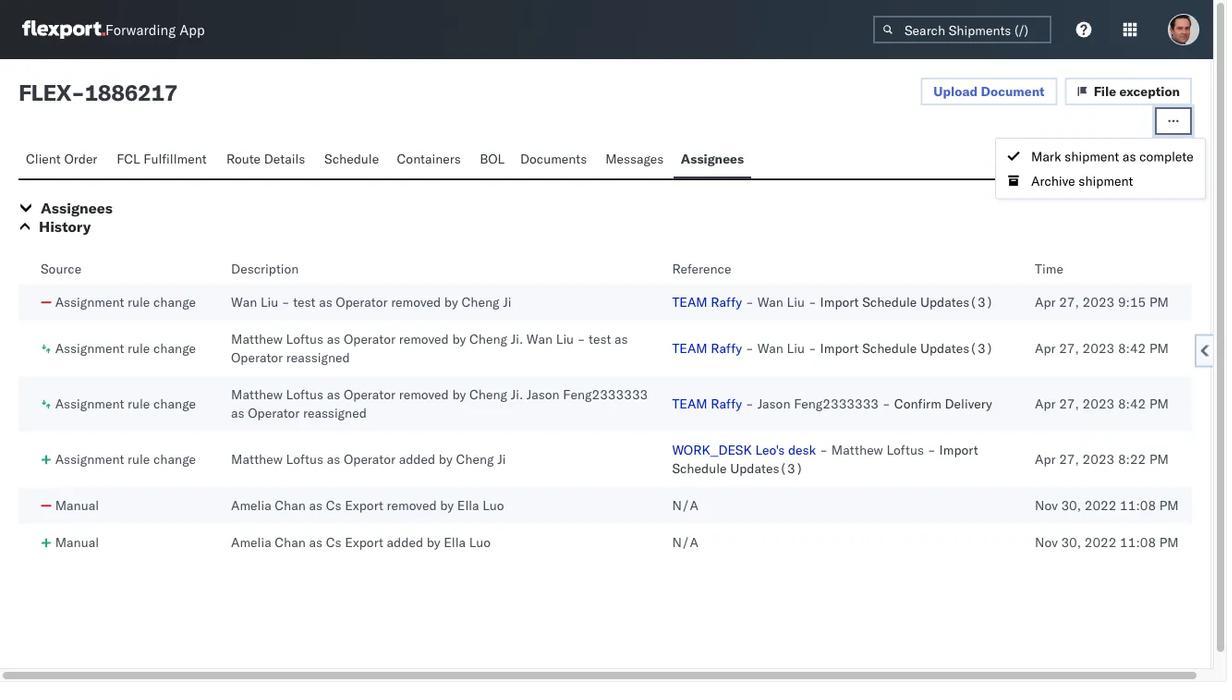Task type: describe. For each thing, give the bounding box(es) containing it.
by inside matthew loftus as operator removed by cheng ji. wan liu - test as operator reassigned
[[452, 331, 466, 347]]

app
[[179, 21, 205, 38]]

rule for matthew loftus as operator added by cheng ji
[[128, 451, 150, 467]]

cheng up matthew loftus as operator removed by cheng ji. wan liu - test as operator reassigned
[[462, 294, 500, 310]]

removed up amelia chan as cs export added by ella luo
[[387, 497, 437, 513]]

raffy for wan liu - test as operator removed by cheng ji
[[711, 294, 742, 310]]

2023 for ji
[[1083, 294, 1115, 310]]

schedule inside button
[[324, 151, 379, 167]]

rule for wan liu - test as operator removed by cheng ji
[[128, 294, 150, 310]]

by inside the matthew loftus as operator removed by cheng ji. jason feng2333333 as operator reassigned
[[452, 386, 466, 402]]

- inside matthew loftus as operator removed by cheng ji. wan liu - test as operator reassigned
[[577, 331, 585, 347]]

upload document button
[[921, 78, 1058, 105]]

archive shipment
[[1031, 172, 1133, 189]]

pm for matthew loftus as operator added by cheng ji
[[1150, 451, 1169, 467]]

fcl fulfillment
[[117, 151, 207, 167]]

cs for added
[[326, 534, 342, 550]]

apr for feng2333333
[[1035, 396, 1056, 412]]

team for matthew loftus as operator removed by cheng ji. jason feng2333333 as operator reassigned
[[672, 396, 708, 412]]

change for matthew loftus as operator removed by cheng ji. wan liu - test as operator reassigned
[[153, 340, 196, 356]]

amelia for amelia chan as cs export removed by ella luo
[[231, 497, 271, 513]]

as for matthew loftus as operator removed by cheng ji. wan liu - test as operator reassigned
[[327, 331, 340, 347]]

1886217
[[85, 79, 178, 106]]

wan inside matthew loftus as operator removed by cheng ji. wan liu - test as operator reassigned
[[527, 331, 553, 347]]

pm for matthew loftus as operator removed by cheng ji. wan liu - test as operator reassigned
[[1150, 340, 1169, 356]]

apr 27, 2023 9:15 pm
[[1035, 294, 1169, 310]]

matthew loftus as operator added by cheng ji
[[231, 451, 506, 467]]

cheng for matthew loftus as operator removed by cheng ji. jason feng2333333 as operator reassigned
[[469, 386, 507, 402]]

27, for liu
[[1059, 340, 1079, 356]]

team raffy - wan liu - import schedule updates(3) for apr 27, 2023 9:15 pm
[[672, 294, 994, 310]]

messages
[[606, 151, 664, 167]]

apr 27, 2023 8:22 pm
[[1035, 451, 1169, 467]]

matthew loftus as operator removed by cheng ji. jason feng2333333 as operator reassigned
[[231, 386, 648, 421]]

8:42 for team raffy - jason feng2333333 - confirm delivery
[[1118, 396, 1146, 412]]

4 27, from the top
[[1059, 451, 1079, 467]]

11:08 for amelia chan as cs export removed by ella luo
[[1120, 497, 1156, 513]]

document
[[981, 83, 1045, 99]]

apr 27, 2023 8:42 pm for confirm delivery
[[1035, 396, 1169, 412]]

0 vertical spatial added
[[399, 451, 436, 467]]

change for matthew loftus as operator added by cheng ji
[[153, 451, 196, 467]]

route details button
[[219, 142, 317, 178]]

cheng for matthew loftus as operator added by cheng ji
[[456, 451, 494, 467]]

8:22
[[1118, 451, 1146, 467]]

chan for amelia chan as cs export added by ella luo
[[275, 534, 306, 550]]

client
[[26, 151, 61, 167]]

team for wan liu - test as operator removed by cheng ji
[[672, 294, 708, 310]]

amelia for amelia chan as cs export added by ella luo
[[231, 534, 271, 550]]

0 horizontal spatial assignees
[[41, 199, 113, 217]]

30, for amelia chan as cs export added by ella luo
[[1061, 534, 1081, 550]]

file
[[1094, 83, 1117, 99]]

delivery
[[945, 396, 992, 412]]

history
[[39, 217, 91, 236]]

removed up matthew loftus as operator removed by cheng ji. wan liu - test as operator reassigned
[[391, 294, 441, 310]]

details
[[264, 151, 305, 167]]

history button
[[39, 217, 91, 236]]

loftus for matthew loftus as operator removed by cheng ji. wan liu - test as operator reassigned
[[286, 331, 324, 347]]

ji. for jason
[[511, 386, 523, 402]]

schedule button
[[317, 142, 389, 178]]

8:42 for team raffy - wan liu - import schedule updates(3)
[[1118, 340, 1146, 356]]

nov for amelia chan as cs export added by ella luo
[[1035, 534, 1058, 550]]

loftus for matthew loftus as operator added by cheng ji
[[286, 451, 324, 467]]

import for apr 27, 2023 8:42 pm
[[820, 340, 859, 356]]

nov 30, 2022 11:08 pm for amelia chan as cs export added by ella luo
[[1035, 534, 1179, 550]]

luo for amelia chan as cs export added by ella luo
[[469, 534, 491, 550]]

route
[[226, 151, 261, 167]]

by down the matthew loftus as operator removed by cheng ji. jason feng2333333 as operator reassigned
[[439, 451, 453, 467]]

updates(3) inside import schedule updates(3)
[[730, 460, 804, 476]]

forwarding app link
[[22, 20, 205, 39]]

upload document
[[934, 83, 1045, 99]]

assignment for wan liu - test as operator removed by cheng ji
[[55, 294, 124, 310]]

27, for feng2333333
[[1059, 396, 1079, 412]]

desk
[[788, 442, 816, 458]]

n/a for amelia chan as cs export added by ella luo
[[672, 534, 699, 550]]

pm for amelia chan as cs export removed by ella luo
[[1160, 497, 1179, 513]]

30, for amelia chan as cs export removed by ella luo
[[1061, 497, 1081, 513]]

ella for added
[[444, 534, 466, 550]]

by up matthew loftus as operator removed by cheng ji. wan liu - test as operator reassigned
[[444, 294, 458, 310]]

assignment rule change for matthew loftus as operator removed by cheng ji. wan liu - test as operator reassigned
[[55, 340, 196, 356]]

by down amelia chan as cs export removed by ella luo
[[427, 534, 441, 550]]

complete
[[1140, 148, 1194, 164]]

flex - 1886217
[[18, 79, 178, 106]]

matthew for matthew loftus as operator removed by cheng ji. wan liu - test as operator reassigned
[[231, 331, 283, 347]]

work_desk leo's desk - matthew loftus -
[[672, 442, 936, 458]]

assignment rule change for matthew loftus as operator removed by cheng ji. jason feng2333333 as operator reassigned
[[55, 396, 196, 412]]

exception
[[1120, 83, 1180, 99]]

manual for amelia chan as cs export removed by ella luo
[[55, 497, 99, 513]]

manual for amelia chan as cs export added by ella luo
[[55, 534, 99, 550]]

messages button
[[598, 142, 674, 178]]

export for removed
[[345, 497, 383, 513]]

removed inside the matthew loftus as operator removed by cheng ji. jason feng2333333 as operator reassigned
[[399, 386, 449, 402]]

wan liu - test as operator removed by cheng ji
[[231, 294, 511, 310]]

test inside matthew loftus as operator removed by cheng ji. wan liu - test as operator reassigned
[[589, 331, 611, 347]]

source
[[41, 261, 82, 277]]

mark
[[1031, 148, 1061, 164]]

by down matthew loftus as operator added by cheng ji
[[440, 497, 454, 513]]

cs for removed
[[326, 497, 342, 513]]

amelia chan as cs export added by ella luo
[[231, 534, 491, 550]]

assignees inside button
[[681, 151, 744, 167]]

fcl fulfillment button
[[109, 142, 219, 178]]

n/a for amelia chan as cs export removed by ella luo
[[672, 497, 699, 513]]

nov 30, 2022 11:08 pm for amelia chan as cs export removed by ella luo
[[1035, 497, 1179, 513]]

team raffy - wan liu - import schedule updates(3) for apr 27, 2023 8:42 pm
[[672, 340, 994, 356]]

description
[[231, 261, 299, 277]]

as for matthew loftus as operator added by cheng ji
[[327, 451, 340, 467]]

mark shipment as complete
[[1031, 148, 1194, 164]]



Task type: vqa. For each thing, say whether or not it's contained in the screenshot.


Task type: locate. For each thing, give the bounding box(es) containing it.
1 team from the top
[[672, 294, 708, 310]]

3 team from the top
[[672, 396, 708, 412]]

apr for liu
[[1035, 340, 1056, 356]]

1 horizontal spatial feng2333333
[[794, 396, 879, 412]]

1 apr 27, 2023 8:42 pm from the top
[[1035, 340, 1169, 356]]

2 30, from the top
[[1061, 534, 1081, 550]]

loftus up matthew loftus as operator added by cheng ji
[[286, 386, 324, 402]]

3 assignment from the top
[[55, 396, 124, 412]]

flex
[[18, 79, 71, 106]]

n/a
[[672, 497, 699, 513], [672, 534, 699, 550]]

reassigned down wan liu - test as operator removed by cheng ji
[[286, 349, 350, 366]]

pm for wan liu - test as operator removed by cheng ji
[[1150, 294, 1169, 310]]

ji. for wan
[[511, 331, 523, 347]]

2 cs from the top
[[326, 534, 342, 550]]

1 vertical spatial 8:42
[[1118, 396, 1146, 412]]

1 vertical spatial nov 30, 2022 11:08 pm
[[1035, 534, 1179, 550]]

as for amelia chan as cs export removed by ella luo
[[309, 497, 323, 513]]

0 vertical spatial n/a
[[672, 497, 699, 513]]

assignment rule change for wan liu - test as operator removed by cheng ji
[[55, 294, 196, 310]]

2023 for liu
[[1083, 340, 1115, 356]]

cs
[[326, 497, 342, 513], [326, 534, 342, 550]]

import inside import schedule updates(3)
[[940, 442, 978, 458]]

27, for ji
[[1059, 294, 1079, 310]]

added
[[399, 451, 436, 467], [387, 534, 423, 550]]

1 n/a from the top
[[672, 497, 699, 513]]

chan down amelia chan as cs export removed by ella luo
[[275, 534, 306, 550]]

apr right delivery
[[1035, 396, 1056, 412]]

cheng for matthew loftus as operator removed by cheng ji. wan liu - test as operator reassigned
[[469, 331, 507, 347]]

2 nov from the top
[[1035, 534, 1058, 550]]

30,
[[1061, 497, 1081, 513], [1061, 534, 1081, 550]]

amelia chan as cs export removed by ella luo
[[231, 497, 504, 513]]

1 vertical spatial assignees button
[[41, 199, 113, 217]]

4 assignment rule change from the top
[[55, 451, 196, 467]]

2022
[[1085, 497, 1117, 513], [1085, 534, 1117, 550]]

cheng down the matthew loftus as operator removed by cheng ji. jason feng2333333 as operator reassigned
[[456, 451, 494, 467]]

assignment rule change
[[55, 294, 196, 310], [55, 340, 196, 356], [55, 396, 196, 412], [55, 451, 196, 467]]

assignment rule change for matthew loftus as operator added by cheng ji
[[55, 451, 196, 467]]

leo's
[[755, 442, 785, 458]]

nov
[[1035, 497, 1058, 513], [1035, 534, 1058, 550]]

added down amelia chan as cs export removed by ella luo
[[387, 534, 423, 550]]

client order button
[[18, 142, 109, 178]]

0 vertical spatial nov 30, 2022 11:08 pm
[[1035, 497, 1179, 513]]

chan
[[275, 497, 306, 513], [275, 534, 306, 550]]

file exception button
[[1065, 78, 1192, 105], [1065, 78, 1192, 105]]

1 cs from the top
[[326, 497, 342, 513]]

assignment for matthew loftus as operator added by cheng ji
[[55, 451, 124, 467]]

apr 27, 2023 8:42 pm down apr 27, 2023 9:15 pm
[[1035, 340, 1169, 356]]

0 vertical spatial team raffy - wan liu - import schedule updates(3)
[[672, 294, 994, 310]]

1 chan from the top
[[275, 497, 306, 513]]

1 vertical spatial manual
[[55, 534, 99, 550]]

updates(3) for apr 27, 2023 9:15 pm
[[920, 294, 994, 310]]

cs up amelia chan as cs export added by ella luo
[[326, 497, 342, 513]]

1 8:42 from the top
[[1118, 340, 1146, 356]]

2023 left the 8:22
[[1083, 451, 1115, 467]]

1 vertical spatial raffy
[[711, 340, 742, 356]]

fcl
[[117, 151, 140, 167]]

0 vertical spatial 11:08
[[1120, 497, 1156, 513]]

1 vertical spatial ella
[[444, 534, 466, 550]]

2 amelia from the top
[[231, 534, 271, 550]]

assignees
[[681, 151, 744, 167], [41, 199, 113, 217]]

ji.
[[511, 331, 523, 347], [511, 386, 523, 402]]

matthew for matthew loftus as operator removed by cheng ji. jason feng2333333 as operator reassigned
[[231, 386, 283, 402]]

0 vertical spatial raffy
[[711, 294, 742, 310]]

3 apr from the top
[[1035, 396, 1056, 412]]

0 vertical spatial luo
[[483, 497, 504, 513]]

shipment for mark
[[1065, 148, 1119, 164]]

1 apr from the top
[[1035, 294, 1056, 310]]

team
[[672, 294, 708, 310], [672, 340, 708, 356], [672, 396, 708, 412]]

1 assignment rule change from the top
[[55, 294, 196, 310]]

1 2023 from the top
[[1083, 294, 1115, 310]]

-
[[71, 79, 85, 106], [282, 294, 290, 310], [746, 294, 754, 310], [809, 294, 817, 310], [577, 331, 585, 347], [746, 340, 754, 356], [809, 340, 817, 356], [746, 396, 754, 412], [883, 396, 891, 412], [820, 442, 828, 458], [928, 442, 936, 458]]

27,
[[1059, 294, 1079, 310], [1059, 340, 1079, 356], [1059, 396, 1079, 412], [1059, 451, 1079, 467]]

reference
[[672, 261, 731, 277]]

luo for amelia chan as cs export removed by ella luo
[[483, 497, 504, 513]]

ji
[[503, 294, 511, 310], [497, 451, 506, 467]]

forwarding app
[[105, 21, 205, 38]]

2 apr 27, 2023 8:42 pm from the top
[[1035, 396, 1169, 412]]

team raffy - jason feng2333333 - confirm delivery
[[672, 396, 992, 412]]

rule
[[128, 294, 150, 310], [128, 340, 150, 356], [128, 396, 150, 412], [128, 451, 150, 467]]

2022 for amelia chan as cs export added by ella luo
[[1085, 534, 1117, 550]]

cs down amelia chan as cs export removed by ella luo
[[326, 534, 342, 550]]

loftus down confirm
[[887, 442, 924, 458]]

ji. inside matthew loftus as operator removed by cheng ji. wan liu - test as operator reassigned
[[511, 331, 523, 347]]

1 horizontal spatial test
[[589, 331, 611, 347]]

1 vertical spatial cs
[[326, 534, 342, 550]]

2 chan from the top
[[275, 534, 306, 550]]

2 8:42 from the top
[[1118, 396, 1146, 412]]

0 vertical spatial export
[[345, 497, 383, 513]]

matthew loftus as operator removed by cheng ji. wan liu - test as operator reassigned
[[231, 331, 628, 366]]

0 vertical spatial 8:42
[[1118, 340, 1146, 356]]

1 vertical spatial 2022
[[1085, 534, 1117, 550]]

pm
[[1150, 294, 1169, 310], [1150, 340, 1169, 356], [1150, 396, 1169, 412], [1150, 451, 1169, 467], [1160, 497, 1179, 513], [1160, 534, 1179, 550]]

8:42 down 9:15
[[1118, 340, 1146, 356]]

time
[[1035, 261, 1064, 277]]

apr 27, 2023 8:42 pm
[[1035, 340, 1169, 356], [1035, 396, 1169, 412]]

0 vertical spatial apr 27, 2023 8:42 pm
[[1035, 340, 1169, 356]]

0 vertical spatial cs
[[326, 497, 342, 513]]

loftus
[[286, 331, 324, 347], [286, 386, 324, 402], [887, 442, 924, 458], [286, 451, 324, 467]]

2 vertical spatial import
[[940, 442, 978, 458]]

apr down apr 27, 2023 9:15 pm
[[1035, 340, 1056, 356]]

0 vertical spatial amelia
[[231, 497, 271, 513]]

export down amelia chan as cs export removed by ella luo
[[345, 534, 383, 550]]

1 assignment from the top
[[55, 294, 124, 310]]

by up the matthew loftus as operator removed by cheng ji. jason feng2333333 as operator reassigned
[[452, 331, 466, 347]]

as for amelia chan as cs export added by ella luo
[[309, 534, 323, 550]]

assignees button
[[674, 142, 751, 178], [41, 199, 113, 217]]

2 nov 30, 2022 11:08 pm from the top
[[1035, 534, 1179, 550]]

removed
[[391, 294, 441, 310], [399, 331, 449, 347], [399, 386, 449, 402], [387, 497, 437, 513]]

loftus inside the matthew loftus as operator removed by cheng ji. jason feng2333333 as operator reassigned
[[286, 386, 324, 402]]

2 vertical spatial updates(3)
[[730, 460, 804, 476]]

upload
[[934, 83, 978, 99]]

flexport. image
[[22, 20, 105, 39]]

3 assignment rule change from the top
[[55, 396, 196, 412]]

matthew inside the matthew loftus as operator removed by cheng ji. jason feng2333333 as operator reassigned
[[231, 386, 283, 402]]

2023 up apr 27, 2023 8:22 pm at the bottom
[[1083, 396, 1115, 412]]

1 manual from the top
[[55, 497, 99, 513]]

27, up apr 27, 2023 8:22 pm at the bottom
[[1059, 396, 1079, 412]]

pm for matthew loftus as operator removed by cheng ji. jason feng2333333 as operator reassigned
[[1150, 396, 1169, 412]]

2 ji. from the top
[[511, 386, 523, 402]]

0 vertical spatial assignees
[[681, 151, 744, 167]]

shipment for archive
[[1079, 172, 1133, 189]]

cheng inside matthew loftus as operator removed by cheng ji. wan liu - test as operator reassigned
[[469, 331, 507, 347]]

9:15
[[1118, 294, 1146, 310]]

0 horizontal spatial test
[[293, 294, 316, 310]]

team raffy - wan liu - import schedule updates(3)
[[672, 294, 994, 310], [672, 340, 994, 356]]

nov 30, 2022 11:08 pm
[[1035, 497, 1179, 513], [1035, 534, 1179, 550]]

export up amelia chan as cs export added by ella luo
[[345, 497, 383, 513]]

documents button
[[513, 142, 598, 178]]

manual
[[55, 497, 99, 513], [55, 534, 99, 550]]

import schedule updates(3)
[[672, 442, 978, 476]]

1 vertical spatial amelia
[[231, 534, 271, 550]]

0 vertical spatial ji
[[503, 294, 511, 310]]

assignment for matthew loftus as operator removed by cheng ji. wan liu - test as operator reassigned
[[55, 340, 124, 356]]

1 ji. from the top
[[511, 331, 523, 347]]

0 horizontal spatial assignees button
[[41, 199, 113, 217]]

test
[[293, 294, 316, 310], [589, 331, 611, 347]]

matthew for matthew loftus as operator added by cheng ji
[[231, 451, 283, 467]]

2 vertical spatial raffy
[[711, 396, 742, 412]]

operator
[[336, 294, 388, 310], [344, 331, 396, 347], [231, 349, 283, 366], [344, 386, 396, 402], [248, 405, 300, 421], [344, 451, 396, 467]]

assignees button right messages
[[674, 142, 751, 178]]

forwarding
[[105, 21, 176, 38]]

assignment for matthew loftus as operator removed by cheng ji. jason feng2333333 as operator reassigned
[[55, 396, 124, 412]]

feng2333333
[[563, 386, 648, 402], [794, 396, 879, 412]]

as
[[1123, 148, 1136, 164], [319, 294, 332, 310], [327, 331, 340, 347], [615, 331, 628, 347], [327, 386, 340, 402], [231, 405, 245, 421], [327, 451, 340, 467], [309, 497, 323, 513], [309, 534, 323, 550]]

1 vertical spatial apr 27, 2023 8:42 pm
[[1035, 396, 1169, 412]]

ji up matthew loftus as operator removed by cheng ji. wan liu - test as operator reassigned
[[503, 294, 511, 310]]

2023
[[1083, 294, 1115, 310], [1083, 340, 1115, 356], [1083, 396, 1115, 412], [1083, 451, 1115, 467]]

assignees button down client order button
[[41, 199, 113, 217]]

2 manual from the top
[[55, 534, 99, 550]]

assignment
[[55, 294, 124, 310], [55, 340, 124, 356], [55, 396, 124, 412], [55, 451, 124, 467]]

feng2333333 inside the matthew loftus as operator removed by cheng ji. jason feng2333333 as operator reassigned
[[563, 386, 648, 402]]

3 27, from the top
[[1059, 396, 1079, 412]]

2 raffy from the top
[[711, 340, 742, 356]]

2 2022 from the top
[[1085, 534, 1117, 550]]

0 vertical spatial 30,
[[1061, 497, 1081, 513]]

8:42 up the 8:22
[[1118, 396, 1146, 412]]

as for matthew loftus as operator removed by cheng ji. jason feng2333333 as operator reassigned
[[327, 386, 340, 402]]

0 horizontal spatial jason
[[527, 386, 560, 402]]

2 2023 from the top
[[1083, 340, 1115, 356]]

1 27, from the top
[[1059, 294, 1079, 310]]

export
[[345, 497, 383, 513], [345, 534, 383, 550]]

1 vertical spatial chan
[[275, 534, 306, 550]]

team for matthew loftus as operator removed by cheng ji. wan liu - test as operator reassigned
[[672, 340, 708, 356]]

1 team raffy - wan liu - import schedule updates(3) from the top
[[672, 294, 994, 310]]

3 rule from the top
[[128, 396, 150, 412]]

cheng down matthew loftus as operator removed by cheng ji. wan liu - test as operator reassigned
[[469, 386, 507, 402]]

0 horizontal spatial feng2333333
[[563, 386, 648, 402]]

0 vertical spatial assignees button
[[674, 142, 751, 178]]

ella
[[457, 497, 479, 513], [444, 534, 466, 550]]

2 assignment rule change from the top
[[55, 340, 196, 356]]

2 team raffy - wan liu - import schedule updates(3) from the top
[[672, 340, 994, 356]]

1 vertical spatial added
[[387, 534, 423, 550]]

1 amelia from the top
[[231, 497, 271, 513]]

apr 27, 2023 8:42 pm for import schedule updates(3)
[[1035, 340, 1169, 356]]

import for apr 27, 2023 9:15 pm
[[820, 294, 859, 310]]

updates(3)
[[920, 294, 994, 310], [920, 340, 994, 356], [730, 460, 804, 476]]

1 vertical spatial updates(3)
[[920, 340, 994, 356]]

reassigned inside matthew loftus as operator removed by cheng ji. wan liu - test as operator reassigned
[[286, 349, 350, 366]]

chan for amelia chan as cs export removed by ella luo
[[275, 497, 306, 513]]

2 team from the top
[[672, 340, 708, 356]]

raffy for matthew loftus as operator removed by cheng ji. jason feng2333333 as operator reassigned
[[711, 396, 742, 412]]

1 vertical spatial test
[[589, 331, 611, 347]]

fulfillment
[[144, 151, 207, 167]]

2 change from the top
[[153, 340, 196, 356]]

added down the matthew loftus as operator removed by cheng ji. jason feng2333333 as operator reassigned
[[399, 451, 436, 467]]

1 export from the top
[[345, 497, 383, 513]]

export for added
[[345, 534, 383, 550]]

rule for matthew loftus as operator removed by cheng ji. wan liu - test as operator reassigned
[[128, 340, 150, 356]]

nov for amelia chan as cs export removed by ella luo
[[1035, 497, 1058, 513]]

bol
[[480, 151, 505, 167]]

1 horizontal spatial assignees button
[[674, 142, 751, 178]]

1 vertical spatial 30,
[[1061, 534, 1081, 550]]

apr left the 8:22
[[1035, 451, 1056, 467]]

1 horizontal spatial jason
[[758, 396, 791, 412]]

2023 down apr 27, 2023 9:15 pm
[[1083, 340, 1115, 356]]

0 vertical spatial chan
[[275, 497, 306, 513]]

loftus up amelia chan as cs export removed by ella luo
[[286, 451, 324, 467]]

by
[[444, 294, 458, 310], [452, 331, 466, 347], [452, 386, 466, 402], [439, 451, 453, 467], [440, 497, 454, 513], [427, 534, 441, 550]]

27, left the 8:22
[[1059, 451, 1079, 467]]

Search Shipments (/) text field
[[873, 16, 1052, 43]]

order
[[64, 151, 97, 167]]

containers
[[397, 151, 461, 167]]

4 2023 from the top
[[1083, 451, 1115, 467]]

1 vertical spatial 11:08
[[1120, 534, 1156, 550]]

luo
[[483, 497, 504, 513], [469, 534, 491, 550]]

as for mark shipment as complete
[[1123, 148, 1136, 164]]

containers button
[[389, 142, 472, 178]]

matthew
[[231, 331, 283, 347], [231, 386, 283, 402], [832, 442, 883, 458], [231, 451, 283, 467]]

work_desk
[[672, 442, 752, 458]]

raffy for matthew loftus as operator removed by cheng ji. wan liu - test as operator reassigned
[[711, 340, 742, 356]]

loftus for matthew loftus as operator removed by cheng ji. jason feng2333333 as operator reassigned
[[286, 386, 324, 402]]

client order
[[26, 151, 97, 167]]

1 vertical spatial ji
[[497, 451, 506, 467]]

reassigned
[[286, 349, 350, 366], [303, 405, 367, 421]]

2 27, from the top
[[1059, 340, 1079, 356]]

4 apr from the top
[[1035, 451, 1056, 467]]

loftus down wan liu - test as operator removed by cheng ji
[[286, 331, 324, 347]]

confirm
[[894, 396, 942, 412]]

1 vertical spatial export
[[345, 534, 383, 550]]

4 rule from the top
[[128, 451, 150, 467]]

pm for amelia chan as cs export added by ella luo
[[1160, 534, 1179, 550]]

0 vertical spatial nov
[[1035, 497, 1058, 513]]

1 vertical spatial import
[[820, 340, 859, 356]]

shipment
[[1065, 148, 1119, 164], [1079, 172, 1133, 189]]

file exception
[[1094, 83, 1180, 99]]

ji down the matthew loftus as operator removed by cheng ji. jason feng2333333 as operator reassigned
[[497, 451, 506, 467]]

jason inside the matthew loftus as operator removed by cheng ji. jason feng2333333 as operator reassigned
[[527, 386, 560, 402]]

matthew inside matthew loftus as operator removed by cheng ji. wan liu - test as operator reassigned
[[231, 331, 283, 347]]

by down matthew loftus as operator removed by cheng ji. wan liu - test as operator reassigned
[[452, 386, 466, 402]]

1 change from the top
[[153, 294, 196, 310]]

27, down apr 27, 2023 9:15 pm
[[1059, 340, 1079, 356]]

0 vertical spatial ella
[[457, 497, 479, 513]]

0 vertical spatial ji.
[[511, 331, 523, 347]]

shipment up archive shipment
[[1065, 148, 1119, 164]]

0 vertical spatial import
[[820, 294, 859, 310]]

ji. inside the matthew loftus as operator removed by cheng ji. jason feng2333333 as operator reassigned
[[511, 386, 523, 402]]

2 rule from the top
[[128, 340, 150, 356]]

2 vertical spatial team
[[672, 396, 708, 412]]

cheng up the matthew loftus as operator removed by cheng ji. jason feng2333333 as operator reassigned
[[469, 331, 507, 347]]

1 vertical spatial assignees
[[41, 199, 113, 217]]

0 vertical spatial shipment
[[1065, 148, 1119, 164]]

2022 for amelia chan as cs export removed by ella luo
[[1085, 497, 1117, 513]]

1 rule from the top
[[128, 294, 150, 310]]

route details
[[226, 151, 305, 167]]

3 raffy from the top
[[711, 396, 742, 412]]

1 vertical spatial team
[[672, 340, 708, 356]]

1 vertical spatial reassigned
[[303, 405, 367, 421]]

loftus inside matthew loftus as operator removed by cheng ji. wan liu - test as operator reassigned
[[286, 331, 324, 347]]

jason
[[527, 386, 560, 402], [758, 396, 791, 412]]

rule for matthew loftus as operator removed by cheng ji. jason feng2333333 as operator reassigned
[[128, 396, 150, 412]]

2 n/a from the top
[[672, 534, 699, 550]]

apr 27, 2023 8:42 pm up apr 27, 2023 8:22 pm at the bottom
[[1035, 396, 1169, 412]]

assignees down client order button
[[41, 199, 113, 217]]

3 change from the top
[[153, 396, 196, 412]]

shipment down mark shipment as complete
[[1079, 172, 1133, 189]]

1 vertical spatial n/a
[[672, 534, 699, 550]]

removed down matthew loftus as operator removed by cheng ji. wan liu - test as operator reassigned
[[399, 386, 449, 402]]

27, down "time"
[[1059, 294, 1079, 310]]

8:42
[[1118, 340, 1146, 356], [1118, 396, 1146, 412]]

0 vertical spatial team
[[672, 294, 708, 310]]

removed down wan liu - test as operator removed by cheng ji
[[399, 331, 449, 347]]

0 vertical spatial updates(3)
[[920, 294, 994, 310]]

apr
[[1035, 294, 1056, 310], [1035, 340, 1056, 356], [1035, 396, 1056, 412], [1035, 451, 1056, 467]]

1 11:08 from the top
[[1120, 497, 1156, 513]]

3 2023 from the top
[[1083, 396, 1115, 412]]

chan up amelia chan as cs export added by ella luo
[[275, 497, 306, 513]]

1 2022 from the top
[[1085, 497, 1117, 513]]

import
[[820, 294, 859, 310], [820, 340, 859, 356], [940, 442, 978, 458]]

1 30, from the top
[[1061, 497, 1081, 513]]

apr down "time"
[[1035, 294, 1056, 310]]

2023 left 9:15
[[1083, 294, 1115, 310]]

11:08
[[1120, 497, 1156, 513], [1120, 534, 1156, 550]]

raffy
[[711, 294, 742, 310], [711, 340, 742, 356], [711, 396, 742, 412]]

reassigned up matthew loftus as operator added by cheng ji
[[303, 405, 367, 421]]

archive
[[1031, 172, 1075, 189]]

2 export from the top
[[345, 534, 383, 550]]

2 assignment from the top
[[55, 340, 124, 356]]

ella for removed
[[457, 497, 479, 513]]

1 vertical spatial luo
[[469, 534, 491, 550]]

4 assignment from the top
[[55, 451, 124, 467]]

cheng inside the matthew loftus as operator removed by cheng ji. jason feng2333333 as operator reassigned
[[469, 386, 507, 402]]

updates(3) for apr 27, 2023 8:42 pm
[[920, 340, 994, 356]]

1 vertical spatial shipment
[[1079, 172, 1133, 189]]

bol button
[[472, 142, 513, 178]]

2 apr from the top
[[1035, 340, 1056, 356]]

0 vertical spatial reassigned
[[286, 349, 350, 366]]

1 horizontal spatial assignees
[[681, 151, 744, 167]]

0 vertical spatial 2022
[[1085, 497, 1117, 513]]

apr for ji
[[1035, 294, 1056, 310]]

11:08 for amelia chan as cs export added by ella luo
[[1120, 534, 1156, 550]]

4 change from the top
[[153, 451, 196, 467]]

1 nov from the top
[[1035, 497, 1058, 513]]

1 raffy from the top
[[711, 294, 742, 310]]

1 vertical spatial ji.
[[511, 386, 523, 402]]

2 11:08 from the top
[[1120, 534, 1156, 550]]

2023 for feng2333333
[[1083, 396, 1115, 412]]

documents
[[520, 151, 587, 167]]

removed inside matthew loftus as operator removed by cheng ji. wan liu - test as operator reassigned
[[399, 331, 449, 347]]

reassigned inside the matthew loftus as operator removed by cheng ji. jason feng2333333 as operator reassigned
[[303, 405, 367, 421]]

1 vertical spatial nov
[[1035, 534, 1058, 550]]

schedule inside import schedule updates(3)
[[672, 460, 727, 476]]

change for matthew loftus as operator removed by cheng ji. jason feng2333333 as operator reassigned
[[153, 396, 196, 412]]

liu inside matthew loftus as operator removed by cheng ji. wan liu - test as operator reassigned
[[556, 331, 574, 347]]

0 vertical spatial manual
[[55, 497, 99, 513]]

1 nov 30, 2022 11:08 pm from the top
[[1035, 497, 1179, 513]]

0 vertical spatial test
[[293, 294, 316, 310]]

assignees right messages button
[[681, 151, 744, 167]]

change for wan liu - test as operator removed by cheng ji
[[153, 294, 196, 310]]

1 vertical spatial team raffy - wan liu - import schedule updates(3)
[[672, 340, 994, 356]]



